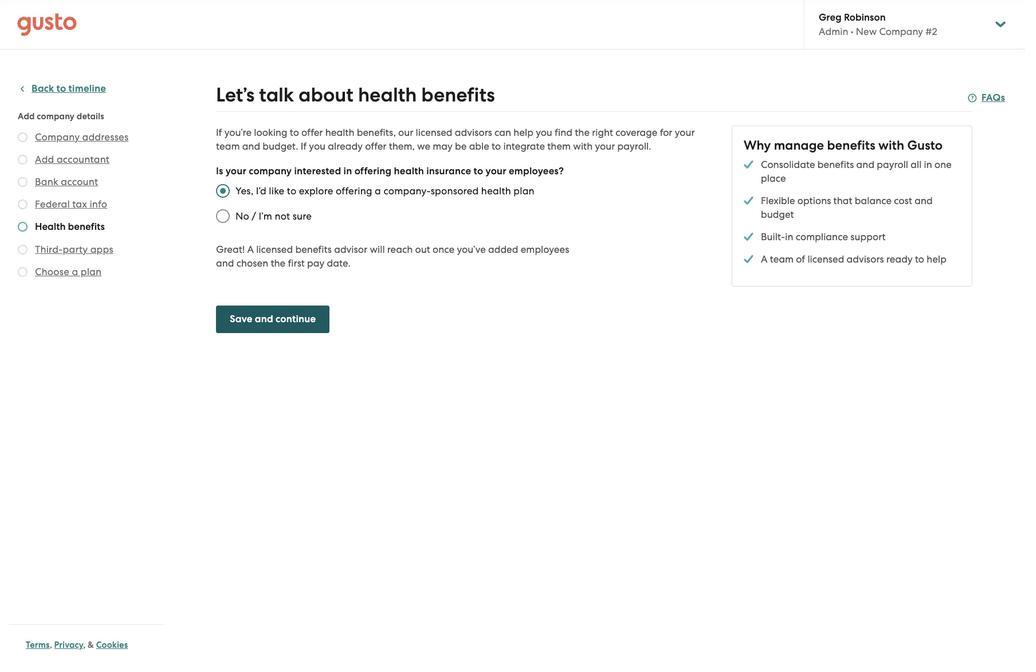 Task type: describe. For each thing, give the bounding box(es) containing it.
party
[[63, 244, 88, 255]]

consolidate benefits and payroll all in one place
[[762, 159, 952, 184]]

check image inside list
[[744, 158, 754, 171]]

info
[[90, 198, 107, 210]]

plan inside 'button'
[[81, 266, 102, 278]]

them,
[[389, 140, 415, 152]]

federal tax info
[[35, 198, 107, 210]]

place
[[762, 173, 787, 184]]

manage
[[775, 138, 825, 153]]

a team of licensed advisors ready to help
[[762, 253, 947, 265]]

compliance
[[796, 231, 849, 243]]

your down able
[[486, 165, 507, 177]]

date.
[[327, 257, 351, 269]]

i'm
[[259, 210, 272, 222]]

third-
[[35, 244, 63, 255]]

/
[[252, 210, 256, 222]]

terms
[[26, 640, 50, 650]]

flexible options that balance cost and budget
[[762, 195, 933, 220]]

back
[[32, 83, 54, 95]]

company addresses
[[35, 131, 129, 143]]

robinson
[[845, 11, 886, 24]]

choose a plan button
[[35, 265, 102, 279]]

benefits inside great! a licensed benefits advisor will reach out once you've added employees and chosen the first pay date.
[[296, 244, 332, 255]]

payroll.
[[618, 140, 652, 152]]

#2
[[926, 26, 938, 37]]

back to timeline button
[[18, 82, 106, 96]]

health up benefits, at the left top of page
[[358, 83, 417, 107]]

gusto
[[908, 138, 943, 153]]

company inside greg robinson admin • new company #2
[[880, 26, 924, 37]]

1 vertical spatial company
[[249, 165, 292, 177]]

find
[[555, 127, 573, 138]]

cookies
[[96, 640, 128, 650]]

let's talk about health benefits
[[216, 83, 495, 107]]

coverage
[[616, 127, 658, 138]]

1 horizontal spatial if
[[301, 140, 307, 152]]

check image left federal
[[18, 200, 28, 209]]

and inside flexible options that balance cost and budget
[[915, 195, 933, 206]]

your down right
[[596, 140, 616, 152]]

save and continue button
[[216, 306, 330, 333]]

check image left bank
[[18, 177, 28, 187]]

sure
[[293, 210, 312, 222]]

apps
[[90, 244, 113, 255]]

add company details
[[18, 111, 104, 122]]

great!
[[216, 244, 245, 255]]

help inside list
[[927, 253, 947, 265]]

licensed inside if you're looking to offer health benefits, our licensed advisors can help you find the right coverage for your team and budget. if you already offer them, we may be able to integrate them with your payroll.
[[416, 127, 453, 138]]

continue
[[276, 313, 316, 325]]

company-
[[384, 185, 431, 197]]

faqs button
[[969, 91, 1006, 105]]

talk
[[259, 83, 294, 107]]

company addresses button
[[35, 130, 129, 144]]

licensed inside list
[[808, 253, 845, 265]]

let's
[[216, 83, 255, 107]]

check image inside health benefits list
[[18, 245, 28, 255]]

to down can
[[492, 140, 501, 152]]

licensed inside great! a licensed benefits advisor will reach out once you've added employees and chosen the first pay date.
[[256, 244, 293, 255]]

built-
[[762, 231, 786, 243]]

terms link
[[26, 640, 50, 650]]

check image left choose
[[18, 267, 28, 277]]

chosen
[[237, 257, 269, 269]]

offering for explore
[[336, 185, 373, 197]]

faqs
[[982, 92, 1006, 104]]

to down able
[[474, 165, 484, 177]]

yes, i'd like to explore offering a company-sponsored health plan
[[236, 185, 535, 197]]

may
[[433, 140, 453, 152]]

looking
[[254, 127, 288, 138]]

all
[[911, 159, 922, 170]]

account
[[61, 176, 98, 188]]

0 vertical spatial a
[[375, 185, 381, 197]]

is
[[216, 165, 223, 177]]

2 , from the left
[[83, 640, 86, 650]]

health
[[35, 221, 66, 233]]

your right for
[[675, 127, 695, 138]]

is your company interested in offering health insurance to your employees?
[[216, 165, 564, 177]]

benefits,
[[357, 127, 396, 138]]

no / i'm not sure
[[236, 210, 312, 222]]

•
[[851, 26, 854, 37]]

and inside consolidate benefits and payroll all in one place
[[857, 159, 875, 170]]

budget.
[[263, 140, 298, 152]]

cost
[[895, 195, 913, 206]]

sponsored
[[431, 185, 479, 197]]

that
[[834, 195, 853, 206]]

budget
[[762, 209, 795, 220]]

you've
[[457, 244, 486, 255]]

to inside button
[[57, 83, 66, 95]]

check image left of
[[744, 252, 754, 266]]

accountant
[[57, 154, 110, 165]]

1 horizontal spatial offer
[[365, 140, 387, 152]]

company inside button
[[35, 131, 80, 143]]

health right sponsored
[[482, 185, 511, 197]]

i'd
[[256, 185, 267, 197]]

we
[[418, 140, 431, 152]]

already
[[328, 140, 363, 152]]

payroll
[[878, 159, 909, 170]]

like
[[269, 185, 285, 197]]

in inside consolidate benefits and payroll all in one place
[[925, 159, 933, 170]]

the for first
[[271, 257, 286, 269]]

why
[[744, 138, 772, 153]]

no
[[236, 210, 249, 222]]

one
[[935, 159, 952, 170]]

1 horizontal spatial with
[[879, 138, 905, 153]]

and inside button
[[255, 313, 273, 325]]

our
[[399, 127, 414, 138]]

choose a plan
[[35, 266, 102, 278]]

built-in compliance support
[[762, 231, 886, 243]]

yes,
[[236, 185, 254, 197]]

bank account button
[[35, 175, 98, 189]]

bank
[[35, 176, 58, 188]]

and inside great! a licensed benefits advisor will reach out once you've added employees and chosen the first pay date.
[[216, 257, 234, 269]]

benefits up consolidate benefits and payroll all in one place
[[828, 138, 876, 153]]

cookies button
[[96, 638, 128, 652]]

greg
[[819, 11, 842, 24]]



Task type: locate. For each thing, give the bounding box(es) containing it.
0 vertical spatial offer
[[302, 127, 323, 138]]

help
[[514, 127, 534, 138], [927, 253, 947, 265]]

to right ready
[[916, 253, 925, 265]]

offering right explore on the top of page
[[336, 185, 373, 197]]

right
[[592, 127, 614, 138]]

if you're looking to offer health benefits, our licensed advisors can help you find the right coverage for your team and budget. if you already offer them, we may be able to integrate them with your payroll.
[[216, 127, 695, 152]]

company up the like
[[249, 165, 292, 177]]

advisors inside list
[[847, 253, 885, 265]]

balance
[[855, 195, 892, 206]]

health up "company-"
[[394, 165, 424, 177]]

bank account
[[35, 176, 98, 188]]

licensed down built-in compliance support
[[808, 253, 845, 265]]

and inside if you're looking to offer health benefits, our licensed advisors can help you find the right coverage for your team and budget. if you already offer them, we may be able to integrate them with your payroll.
[[242, 140, 260, 152]]

0 horizontal spatial ,
[[50, 640, 52, 650]]

a down built-
[[762, 253, 768, 265]]

benefits
[[422, 83, 495, 107], [828, 138, 876, 153], [818, 159, 855, 170], [68, 221, 105, 233], [296, 244, 332, 255]]

offering
[[355, 165, 392, 177], [336, 185, 373, 197]]

employees?
[[509, 165, 564, 177]]

and right cost
[[915, 195, 933, 206]]

you up interested
[[309, 140, 326, 152]]

1 horizontal spatial a
[[762, 253, 768, 265]]

check image down why
[[744, 158, 754, 171]]

0 horizontal spatial advisors
[[455, 127, 493, 138]]

benefits down why manage benefits with gusto
[[818, 159, 855, 170]]

licensed up first
[[256, 244, 293, 255]]

health inside if you're looking to offer health benefits, our licensed advisors can help you find the right coverage for your team and budget. if you already offer them, we may be able to integrate them with your payroll.
[[326, 127, 355, 138]]

0 vertical spatial company
[[880, 26, 924, 37]]

back to timeline
[[32, 83, 106, 95]]

0 horizontal spatial a
[[247, 244, 254, 255]]

, left the privacy link
[[50, 640, 52, 650]]

1 vertical spatial advisors
[[847, 253, 885, 265]]

2 horizontal spatial licensed
[[808, 253, 845, 265]]

new
[[857, 26, 878, 37]]

your
[[675, 127, 695, 138], [596, 140, 616, 152], [226, 165, 247, 177], [486, 165, 507, 177]]

team inside list
[[771, 253, 794, 265]]

offering for in
[[355, 165, 392, 177]]

1 horizontal spatial you
[[536, 127, 553, 138]]

greg robinson admin • new company #2
[[819, 11, 938, 37]]

add for add company details
[[18, 111, 35, 122]]

timeline
[[69, 83, 106, 95]]

add accountant
[[35, 154, 110, 165]]

0 vertical spatial help
[[514, 127, 534, 138]]

details
[[77, 111, 104, 122]]

0 horizontal spatial company
[[35, 131, 80, 143]]

save
[[230, 313, 253, 325]]

integrate
[[504, 140, 545, 152]]

advisors up able
[[455, 127, 493, 138]]

0 vertical spatial check image
[[744, 158, 754, 171]]

reach
[[388, 244, 413, 255]]

added
[[489, 244, 519, 255]]

0 vertical spatial company
[[37, 111, 75, 122]]

1 vertical spatial offering
[[336, 185, 373, 197]]

federal
[[35, 198, 70, 210]]

and down you're
[[242, 140, 260, 152]]

to up budget. in the top left of the page
[[290, 127, 299, 138]]

add inside add accountant button
[[35, 154, 54, 165]]

list
[[744, 158, 961, 266]]

company left #2 on the top
[[880, 26, 924, 37]]

advisors
[[455, 127, 493, 138], [847, 253, 885, 265]]

1 vertical spatial plan
[[81, 266, 102, 278]]

to right the like
[[287, 185, 297, 197]]

check image
[[18, 132, 28, 142], [18, 155, 28, 165], [18, 177, 28, 187], [744, 194, 754, 208], [18, 200, 28, 209], [18, 222, 28, 232], [744, 230, 754, 244], [744, 252, 754, 266], [18, 267, 28, 277]]

,
[[50, 640, 52, 650], [83, 640, 86, 650]]

add for add accountant
[[35, 154, 54, 165]]

not
[[275, 210, 290, 222]]

company down 'add company details'
[[35, 131, 80, 143]]

0 vertical spatial advisors
[[455, 127, 493, 138]]

benefits inside consolidate benefits and payroll all in one place
[[818, 159, 855, 170]]

and down great!
[[216, 257, 234, 269]]

to right 'back'
[[57, 83, 66, 95]]

benefits up if you're looking to offer health benefits, our licensed advisors can help you find the right coverage for your team and budget. if you already offer them, we may be able to integrate them with your payroll.
[[422, 83, 495, 107]]

offering up yes, i'd like to explore offering a company-sponsored health plan
[[355, 165, 392, 177]]

0 horizontal spatial offer
[[302, 127, 323, 138]]

1 horizontal spatial team
[[771, 253, 794, 265]]

pay
[[307, 257, 325, 269]]

1 horizontal spatial add
[[35, 154, 54, 165]]

out
[[416, 244, 431, 255]]

check image
[[744, 158, 754, 171], [18, 245, 28, 255]]

admin
[[819, 26, 849, 37]]

with up payroll
[[879, 138, 905, 153]]

privacy link
[[54, 640, 83, 650]]

2 horizontal spatial in
[[925, 159, 933, 170]]

insurance
[[427, 165, 472, 177]]

Yes, I'd like to explore offering a company-sponsored health plan radio
[[210, 178, 236, 204]]

0 vertical spatial plan
[[514, 185, 535, 197]]

1 vertical spatial a
[[72, 266, 78, 278]]

health
[[358, 83, 417, 107], [326, 127, 355, 138], [394, 165, 424, 177], [482, 185, 511, 197]]

the inside if you're looking to offer health benefits, our licensed advisors can help you find the right coverage for your team and budget. if you already offer them, we may be able to integrate them with your payroll.
[[575, 127, 590, 138]]

0 horizontal spatial you
[[309, 140, 326, 152]]

you left find
[[536, 127, 553, 138]]

1 vertical spatial team
[[771, 253, 794, 265]]

1 horizontal spatial plan
[[514, 185, 535, 197]]

with right them
[[574, 140, 593, 152]]

check image left "third-"
[[18, 245, 28, 255]]

employees
[[521, 244, 570, 255]]

company down back to timeline button
[[37, 111, 75, 122]]

0 vertical spatial the
[[575, 127, 590, 138]]

check image left built-
[[744, 230, 754, 244]]

the left first
[[271, 257, 286, 269]]

0 horizontal spatial check image
[[18, 245, 28, 255]]

help right ready
[[927, 253, 947, 265]]

0 horizontal spatial the
[[271, 257, 286, 269]]

addresses
[[82, 131, 129, 143]]

the
[[575, 127, 590, 138], [271, 257, 286, 269]]

with
[[879, 138, 905, 153], [574, 140, 593, 152]]

consolidate
[[762, 159, 816, 170]]

1 horizontal spatial advisors
[[847, 253, 885, 265]]

help inside if you're looking to offer health benefits, our licensed advisors can help you find the right coverage for your team and budget. if you already offer them, we may be able to integrate them with your payroll.
[[514, 127, 534, 138]]

advisors down support
[[847, 253, 885, 265]]

plan down apps
[[81, 266, 102, 278]]

a down party
[[72, 266, 78, 278]]

can
[[495, 127, 512, 138]]

No / I'm not sure radio
[[210, 204, 236, 229]]

check image left add accountant button
[[18, 155, 28, 165]]

save and continue
[[230, 313, 316, 325]]

1 vertical spatial help
[[927, 253, 947, 265]]

health benefits list
[[18, 130, 159, 281]]

and left payroll
[[857, 159, 875, 170]]

to inside list
[[916, 253, 925, 265]]

team inside if you're looking to offer health benefits, our licensed advisors can help you find the right coverage for your team and budget. if you already offer them, we may be able to integrate them with your payroll.
[[216, 140, 240, 152]]

1 vertical spatial the
[[271, 257, 286, 269]]

in down already
[[344, 165, 352, 177]]

third-party apps button
[[35, 243, 113, 256]]

list containing consolidate benefits and payroll all in one place
[[744, 158, 961, 266]]

for
[[660, 127, 673, 138]]

offer up interested
[[302, 127, 323, 138]]

flexible
[[762, 195, 796, 206]]

0 vertical spatial offering
[[355, 165, 392, 177]]

1 vertical spatial you
[[309, 140, 326, 152]]

a inside 'button'
[[72, 266, 78, 278]]

why manage benefits with gusto
[[744, 138, 943, 153]]

add accountant button
[[35, 153, 110, 166]]

check image left health
[[18, 222, 28, 232]]

benefits down tax
[[68, 221, 105, 233]]

if right budget. in the top left of the page
[[301, 140, 307, 152]]

in
[[925, 159, 933, 170], [344, 165, 352, 177], [786, 231, 794, 243]]

1 horizontal spatial a
[[375, 185, 381, 197]]

a inside list
[[762, 253, 768, 265]]

0 horizontal spatial with
[[574, 140, 593, 152]]

terms , privacy , & cookies
[[26, 640, 128, 650]]

1 vertical spatial add
[[35, 154, 54, 165]]

your right is
[[226, 165, 247, 177]]

advisors inside if you're looking to offer health benefits, our licensed advisors can help you find the right coverage for your team and budget. if you already offer them, we may be able to integrate them with your payroll.
[[455, 127, 493, 138]]

in down budget
[[786, 231, 794, 243]]

you
[[536, 127, 553, 138], [309, 140, 326, 152]]

if left you're
[[216, 127, 222, 138]]

1 vertical spatial company
[[35, 131, 80, 143]]

team down you're
[[216, 140, 240, 152]]

explore
[[299, 185, 334, 197]]

0 vertical spatial add
[[18, 111, 35, 122]]

interested
[[294, 165, 341, 177]]

0 horizontal spatial a
[[72, 266, 78, 278]]

0 horizontal spatial team
[[216, 140, 240, 152]]

you're
[[225, 127, 252, 138]]

choose
[[35, 266, 69, 278]]

1 horizontal spatial in
[[786, 231, 794, 243]]

1 horizontal spatial ,
[[83, 640, 86, 650]]

, left &
[[83, 640, 86, 650]]

plan down employees?
[[514, 185, 535, 197]]

a inside great! a licensed benefits advisor will reach out once you've added employees and chosen the first pay date.
[[247, 244, 254, 255]]

1 horizontal spatial company
[[880, 26, 924, 37]]

1 vertical spatial if
[[301, 140, 307, 152]]

health benefits
[[35, 221, 105, 233]]

&
[[88, 640, 94, 650]]

privacy
[[54, 640, 83, 650]]

offer
[[302, 127, 323, 138], [365, 140, 387, 152]]

a down is your company interested in offering health insurance to your employees?
[[375, 185, 381, 197]]

0 horizontal spatial plan
[[81, 266, 102, 278]]

0 horizontal spatial licensed
[[256, 244, 293, 255]]

plan
[[514, 185, 535, 197], [81, 266, 102, 278]]

1 horizontal spatial the
[[575, 127, 590, 138]]

0 horizontal spatial company
[[37, 111, 75, 122]]

1 , from the left
[[50, 640, 52, 650]]

add down 'back'
[[18, 111, 35, 122]]

team left of
[[771, 253, 794, 265]]

the for right
[[575, 127, 590, 138]]

help up integrate on the top of page
[[514, 127, 534, 138]]

great! a licensed benefits advisor will reach out once you've added employees and chosen the first pay date.
[[216, 244, 570, 269]]

health up already
[[326, 127, 355, 138]]

1 horizontal spatial help
[[927, 253, 947, 265]]

about
[[299, 83, 354, 107]]

1 vertical spatial offer
[[365, 140, 387, 152]]

offer down benefits, at the left top of page
[[365, 140, 387, 152]]

1 horizontal spatial licensed
[[416, 127, 453, 138]]

1 vertical spatial check image
[[18, 245, 28, 255]]

will
[[370, 244, 385, 255]]

options
[[798, 195, 832, 206]]

and right save
[[255, 313, 273, 325]]

add up bank
[[35, 154, 54, 165]]

1 horizontal spatial company
[[249, 165, 292, 177]]

if
[[216, 127, 222, 138], [301, 140, 307, 152]]

support
[[851, 231, 886, 243]]

check image left flexible
[[744, 194, 754, 208]]

the inside great! a licensed benefits advisor will reach out once you've added employees and chosen the first pay date.
[[271, 257, 286, 269]]

with inside if you're looking to offer health benefits, our licensed advisors can help you find the right coverage for your team and budget. if you already offer them, we may be able to integrate them with your payroll.
[[574, 140, 593, 152]]

licensed up may
[[416, 127, 453, 138]]

0 horizontal spatial in
[[344, 165, 352, 177]]

home image
[[17, 13, 77, 36]]

benefits inside list
[[68, 221, 105, 233]]

company
[[37, 111, 75, 122], [249, 165, 292, 177]]

them
[[548, 140, 571, 152]]

0 horizontal spatial add
[[18, 111, 35, 122]]

first
[[288, 257, 305, 269]]

0 horizontal spatial help
[[514, 127, 534, 138]]

tax
[[72, 198, 87, 210]]

be
[[455, 140, 467, 152]]

in right all in the top of the page
[[925, 159, 933, 170]]

0 vertical spatial if
[[216, 127, 222, 138]]

1 horizontal spatial check image
[[744, 158, 754, 171]]

0 vertical spatial you
[[536, 127, 553, 138]]

and
[[242, 140, 260, 152], [857, 159, 875, 170], [915, 195, 933, 206], [216, 257, 234, 269], [255, 313, 273, 325]]

advisor
[[334, 244, 368, 255]]

of
[[797, 253, 806, 265]]

a up the chosen at top
[[247, 244, 254, 255]]

0 vertical spatial team
[[216, 140, 240, 152]]

the right find
[[575, 127, 590, 138]]

benefits up pay
[[296, 244, 332, 255]]

check image down 'add company details'
[[18, 132, 28, 142]]

0 horizontal spatial if
[[216, 127, 222, 138]]

a
[[247, 244, 254, 255], [762, 253, 768, 265]]



Task type: vqa. For each thing, say whether or not it's contained in the screenshot.
Notifications within group
no



